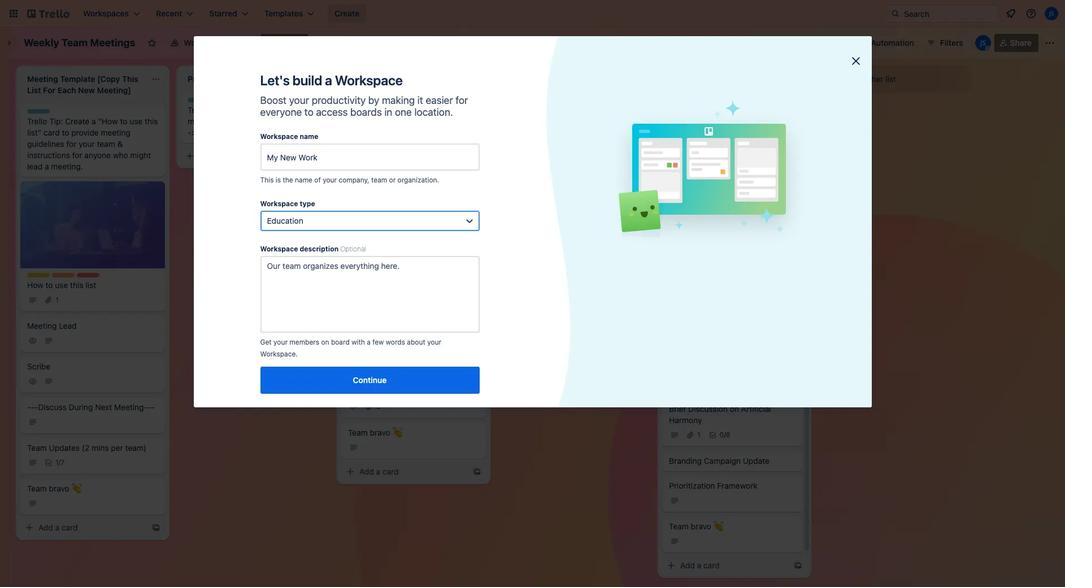 Task type: describe. For each thing, give the bounding box(es) containing it.
bravo for seminar
[[370, 428, 391, 437]]

continue
[[353, 375, 387, 385]]

one
[[395, 106, 412, 118]]

1 vertical spatial name
[[295, 176, 313, 184]]

or
[[389, 176, 396, 184]]

get
[[260, 338, 272, 347]]

add a card for next
[[38, 523, 78, 532]]

0 horizontal spatial lead
[[59, 321, 77, 331]]

mortem
[[561, 279, 589, 289]]

&
[[117, 139, 123, 149]]

card inside trello tip: create a "how to use this list" card to provide meeting guidelines for your team & instructions for anyone who might lead a meeting.
[[44, 128, 60, 137]]

sm image inside scribe link
[[43, 376, 54, 387]]

2 vertical spatial during
[[69, 402, 93, 412]]

create from template… image for strategic influence at work: training seminar takeaways
[[473, 467, 482, 476]]

your inside the boost your productivity by making it easier for everyone to access boards in one location.
[[289, 94, 309, 106]]

0 horizontal spatial meeting
[[27, 321, 57, 331]]

open information menu image
[[1026, 8, 1038, 19]]

visible
[[228, 38, 252, 47]]

discussion
[[689, 404, 728, 414]]

add another list link
[[822, 70, 967, 88]]

get your members on board with a few words about your workspace.
[[260, 338, 442, 358]]

0 vertical spatial name
[[300, 132, 319, 141]]

1 horizontal spatial 1
[[698, 431, 701, 439]]

team) for 1/7
[[125, 443, 147, 453]]

1/7
[[55, 458, 64, 467]]

create from template… image
[[794, 561, 803, 571]]

webinar post-mortem
[[509, 279, 589, 289]]

1 vertical spatial team)
[[607, 189, 628, 198]]

- inside trello tip: after you finish a meeting, drag the meeting list here. ->
[[188, 128, 191, 137]]

prioritization framework link
[[663, 476, 803, 512]]

list inside add another list link
[[886, 74, 897, 84]]

1 vertical spatial 6/6
[[377, 204, 387, 213]]

1 vertical spatial this
[[70, 280, 83, 290]]

create inside trello tip: create a "how to use this list" card to provide meeting guidelines for your team & instructions for anyone who might lead a meeting.
[[65, 116, 89, 126]]

team bravo 👏 for ---discuss during next meeting---
[[27, 484, 82, 493]]

workspace description optional
[[260, 245, 366, 253]]

guidelines
[[27, 139, 64, 149]]

trello for trello tip: after you finish a meeting, drag the meeting list here. ->
[[188, 105, 208, 115]]

description
[[300, 245, 339, 253]]

here.
[[299, 116, 318, 126]]

branding campaign update link
[[663, 451, 803, 471]]

January 23rd text field
[[502, 70, 627, 88]]

another
[[856, 74, 884, 84]]

prioritization
[[669, 481, 716, 491]]

strategic influence at work: training seminar takeaways link
[[342, 224, 486, 272]]

web
[[509, 254, 525, 264]]

mins inside team updates (2 mins per team) link
[[573, 189, 591, 198]]

few
[[373, 338, 384, 347]]

add for create from template… icon corresponding to strategic influence at work: training seminar takeaways
[[360, 467, 374, 476]]

2 vertical spatial team bravo 👏
[[669, 522, 724, 531]]

meeting lead for january 23rd text field
[[509, 98, 558, 108]]

of
[[315, 176, 321, 184]]

the inside trello tip: after you finish a meeting, drag the meeting list here. ->
[[241, 116, 252, 126]]

filters
[[941, 38, 964, 47]]

1 horizontal spatial ---discuss during next meeting--- link
[[502, 143, 647, 179]]

mins for 6/6
[[734, 164, 751, 174]]

with
[[352, 338, 365, 347]]

meeting- for the rightmost ---discuss during next meeting--- link
[[757, 123, 790, 133]]

power-
[[805, 38, 832, 47]]

boost
[[260, 94, 287, 106]]

productivity
[[312, 94, 366, 106]]

topic
[[348, 376, 368, 385]]

customize views image
[[314, 37, 326, 49]]

meeting.
[[51, 162, 83, 171]]

web summit conference update
[[509, 254, 629, 264]]

per for 1/7
[[111, 443, 123, 453]]

(2 for 6/6
[[724, 164, 732, 174]]

brief
[[669, 404, 687, 414]]

organization.
[[398, 176, 439, 184]]

board
[[280, 38, 302, 47]]

workspace name
[[260, 132, 319, 141]]

2 horizontal spatial add a card
[[681, 561, 720, 571]]

meeting inside trello tip: after you finish a meeting, drag the meeting list here. ->
[[255, 116, 284, 126]]

branding campaign update
[[669, 456, 770, 466]]

1 horizontal spatial discuss
[[520, 148, 548, 158]]

next for the rightmost ---discuss during next meeting--- link
[[737, 123, 754, 133]]

let's
[[260, 72, 290, 88]]

webinar post-mortem link
[[502, 274, 647, 310]]

team updates (2 mins per team) link
[[502, 184, 647, 220]]

(2 for 1/7
[[82, 443, 90, 453]]

add a card link for seminar
[[342, 464, 468, 480]]

conference
[[557, 254, 600, 264]]

0 horizontal spatial use
[[55, 280, 68, 290]]

filters button
[[924, 34, 967, 52]]

our
[[436, 376, 448, 385]]

trello tip: after you finish a meeting, drag the meeting list here. ->
[[188, 105, 318, 137]]

company,
[[339, 176, 370, 184]]

clusters
[[370, 376, 399, 385]]

1 vertical spatial during
[[550, 148, 575, 158]]

instructions
[[27, 150, 70, 160]]

board
[[331, 338, 350, 347]]

workspace up by
[[335, 72, 403, 88]]

👏 for seminar
[[393, 428, 403, 437]]

workspace for workspace name
[[260, 132, 298, 141]]

team) for 6/6
[[768, 164, 789, 174]]

0 vertical spatial 1
[[55, 295, 59, 304]]

1 vertical spatial for
[[66, 139, 77, 149]]

after
[[226, 105, 244, 115]]

access
[[316, 106, 348, 118]]

team updates (2 mins per team) for 1/7
[[27, 443, 147, 453]]

1 vertical spatial the
[[283, 176, 293, 184]]

boost your productivity by making it easier for everyone to access boards in one location.
[[260, 94, 468, 118]]

0 horizontal spatial update
[[602, 254, 629, 264]]

1 vertical spatial meeting-
[[596, 148, 629, 158]]

2 vertical spatial for
[[72, 150, 82, 160]]

summit
[[527, 254, 555, 264]]

to right how
[[46, 280, 53, 290]]

star or unstar board image
[[148, 38, 157, 47]]

workspace visible button
[[164, 34, 258, 52]]

2 horizontal spatial ---discuss during next meeting--- link
[[663, 118, 803, 154]]

0 horizontal spatial ---discuss during next meeting--- link
[[20, 397, 165, 433]]

1 vertical spatial ---discuss during next meeting---
[[509, 148, 637, 158]]

1 horizontal spatial per
[[593, 189, 605, 198]]

by
[[369, 94, 380, 106]]

meeting lead for january 30th text field
[[348, 98, 398, 108]]

1 vertical spatial update
[[743, 456, 770, 466]]

team updates (2 mins per team) for 6/6
[[669, 164, 789, 174]]

0 horizontal spatial meeting lead
[[27, 321, 77, 331]]

how to use this list
[[27, 280, 96, 290]]

sm image inside strategic influence at work: training seminar takeaways link
[[348, 255, 360, 266]]

finish
[[261, 105, 281, 115]]

making inside the boost your productivity by making it easier for everyone to access boards in one location.
[[382, 94, 415, 106]]

your up workspace.
[[274, 338, 288, 347]]

jacob simon (jacobsimon16) image
[[976, 35, 992, 51]]

how
[[27, 280, 43, 290]]

on inside brief discussion on artificial harmony
[[730, 404, 740, 414]]

team updates (2 mins per team) inside team updates (2 mins per team) link
[[509, 189, 628, 198]]

workspace.
[[260, 350, 298, 358]]

>
[[191, 128, 196, 137]]

card for create from template… image in the right of the page
[[704, 561, 720, 571]]

1 horizontal spatial next
[[577, 148, 594, 158]]

0 notifications image
[[1005, 7, 1018, 20]]

let's build a workspace
[[260, 72, 403, 88]]

tip: for after
[[210, 105, 224, 115]]

trello tip: create a "how to use this list" card to provide meeting guidelines for your team & instructions for anyone who might lead a meeting. link
[[20, 105, 165, 177]]

about
[[407, 338, 426, 347]]

sm image inside scribe link
[[27, 376, 38, 387]]

more...
[[348, 387, 374, 397]]

2 vertical spatial team bravo 👏 link
[[663, 517, 803, 553]]

easier
[[426, 94, 453, 106]]

your right the of on the left top of the page
[[323, 176, 337, 184]]

a inside trello tip: after you finish a meeting, drag the meeting list here. ->
[[283, 105, 287, 115]]

add for create from template… image in the right of the page
[[681, 561, 695, 571]]

meeting lead link for january 30th text field
[[342, 93, 486, 114]]

this inside trello tip: create a "how to use this list" card to provide meeting guidelines for your team & instructions for anyone who might lead a meeting.
[[145, 116, 158, 126]]

trello tip: after you finish a meeting, drag the meeting list here. -> link
[[181, 93, 326, 143]]

2 vertical spatial ---discuss during next meeting---
[[27, 402, 155, 412]]

1 horizontal spatial updates
[[531, 189, 562, 198]]

mins for 1/7
[[92, 443, 109, 453]]

boards
[[351, 106, 382, 118]]

might
[[130, 150, 151, 160]]

6/6 link
[[342, 184, 486, 220]]

at
[[419, 230, 427, 239]]

2
[[377, 402, 381, 411]]

lead
[[27, 162, 43, 171]]

scribe link
[[20, 357, 165, 393]]

2 horizontal spatial during
[[711, 123, 735, 133]]

next for the leftmost ---discuss during next meeting--- link
[[95, 402, 112, 412]]

Our team organizes everything here. text field
[[260, 256, 480, 333]]

0 vertical spatial create from template… image
[[312, 152, 321, 161]]

meeting- for the leftmost ---discuss during next meeting--- link
[[114, 402, 148, 412]]

takeaways
[[380, 241, 419, 250]]



Task type: vqa. For each thing, say whether or not it's contained in the screenshot.
'for'
yes



Task type: locate. For each thing, give the bounding box(es) containing it.
this right how
[[70, 280, 83, 290]]

workspace type
[[260, 200, 315, 208]]

influence
[[384, 230, 417, 239]]

this is the name of your company, team or organization.
[[260, 176, 439, 184]]

lead down how to use this list
[[59, 321, 77, 331]]

primary element
[[0, 0, 1066, 27]]

optional
[[341, 245, 366, 253]]

sm image inside 6/6 link
[[348, 203, 360, 214]]

in
[[385, 106, 393, 118]]

continue button
[[260, 367, 480, 394]]

the down you
[[241, 116, 252, 126]]

for down provide
[[66, 139, 77, 149]]

workspace inside button
[[184, 38, 226, 47]]

create from template… image for ---discuss during next meeting---
[[152, 523, 161, 532]]

to left provide
[[62, 128, 69, 137]]

2 vertical spatial create from template… image
[[152, 523, 161, 532]]

list up 'workspace name'
[[286, 116, 297, 126]]

meeting lead link
[[342, 93, 486, 114], [502, 93, 647, 114], [20, 316, 165, 352]]

1 down how to use this list
[[55, 295, 59, 304]]

0 horizontal spatial updates
[[49, 443, 80, 453]]

team bravo 👏 link down prioritization framework "link"
[[663, 517, 803, 553]]

2 horizontal spatial mins
[[734, 164, 751, 174]]

0 horizontal spatial ---discuss during next meeting---
[[27, 402, 155, 412]]

1 horizontal spatial meeting
[[255, 116, 284, 126]]

Previous Meetings ---> text field
[[181, 70, 305, 88]]

provide
[[71, 128, 99, 137]]

sm image
[[669, 137, 681, 149], [184, 150, 196, 162], [364, 203, 375, 214], [348, 255, 360, 266], [27, 294, 38, 306], [27, 335, 38, 346], [43, 335, 54, 346], [43, 376, 54, 387], [348, 401, 360, 413], [364, 401, 375, 413], [27, 416, 38, 428], [669, 429, 681, 441], [685, 429, 697, 441], [43, 457, 54, 468]]

1 vertical spatial (2
[[564, 189, 571, 198]]

ups
[[832, 38, 847, 47]]

1 horizontal spatial create
[[335, 8, 360, 18]]

team left &
[[97, 139, 115, 149]]

training
[[453, 230, 482, 239]]

2 vertical spatial updates
[[49, 443, 80, 453]]

0 vertical spatial update
[[602, 254, 629, 264]]

meeting up &
[[101, 128, 130, 137]]

name down here.
[[300, 132, 319, 141]]

tip: up "guidelines"
[[49, 116, 63, 126]]

trello inside trello tip: create a "how to use this list" card to provide meeting guidelines for your team & instructions for anyone who might lead a meeting.
[[27, 116, 47, 126]]

0 vertical spatial per
[[753, 164, 766, 174]]

2 vertical spatial discuss
[[38, 402, 67, 412]]

automation
[[872, 38, 915, 47]]

use inside trello tip: create a "how to use this list" card to provide meeting guidelines for your team & instructions for anyone who might lead a meeting.
[[130, 116, 143, 126]]

power-ups button
[[783, 34, 854, 52]]

1 horizontal spatial team
[[371, 176, 387, 184]]

2 vertical spatial team)
[[125, 443, 147, 453]]

0 horizontal spatial trello
[[27, 116, 47, 126]]

1 vertical spatial discuss
[[520, 148, 548, 158]]

trello
[[188, 105, 208, 115], [27, 116, 47, 126]]

2 horizontal spatial next
[[737, 123, 754, 133]]

1 horizontal spatial the
[[283, 176, 293, 184]]

trello for trello tip: create a "how to use this list" card to provide meeting guidelines for your team & instructions for anyone who might lead a meeting.
[[27, 116, 47, 126]]

meeting lead
[[348, 98, 398, 108], [509, 98, 558, 108], [27, 321, 77, 331]]

2 vertical spatial add a card link
[[663, 558, 789, 574]]

0 horizontal spatial list
[[86, 280, 96, 290]]

the right is
[[283, 176, 293, 184]]

1 vertical spatial updates
[[531, 189, 562, 198]]

1 horizontal spatial team bravo 👏 link
[[342, 423, 486, 459]]

meeting lead link down january 30th text field
[[342, 93, 486, 114]]

trello inside trello tip: after you finish a meeting, drag the meeting list here. ->
[[188, 105, 208, 115]]

1 horizontal spatial team)
[[607, 189, 628, 198]]

discuss
[[680, 123, 709, 133], [520, 148, 548, 158], [38, 402, 67, 412]]

1 vertical spatial next
[[577, 148, 594, 158]]

for up meeting.
[[72, 150, 82, 160]]

lead
[[380, 98, 398, 108], [541, 98, 558, 108], [59, 321, 77, 331]]

for right easier
[[456, 94, 468, 106]]

campaign
[[704, 456, 741, 466]]

create
[[335, 8, 360, 18], [65, 116, 89, 126]]

0 vertical spatial list
[[886, 74, 897, 84]]

seminar
[[348, 241, 378, 250]]

your down provide
[[79, 139, 95, 149]]

trello tip: create a "how to use this list" card to provide meeting guidelines for your team & instructions for anyone who might lead a meeting.
[[27, 116, 158, 171]]

team bravo 👏 down prioritization
[[669, 522, 724, 531]]

2 horizontal spatial per
[[753, 164, 766, 174]]

1 horizontal spatial ---discuss during next meeting---
[[509, 148, 637, 158]]

2 horizontal spatial create from template… image
[[473, 467, 482, 476]]

on left "artificial"
[[730, 404, 740, 414]]

👏
[[393, 428, 403, 437], [72, 484, 82, 493], [714, 522, 724, 531]]

2 horizontal spatial ---discuss during next meeting---
[[669, 123, 797, 133]]

discuss for the rightmost ---discuss during next meeting--- link
[[680, 123, 709, 133]]

your
[[289, 94, 309, 106], [79, 139, 95, 149], [323, 176, 337, 184], [274, 338, 288, 347], [428, 338, 442, 347]]

lead right by
[[380, 98, 398, 108]]

2 horizontal spatial updates
[[691, 164, 722, 174]]

1 vertical spatial 👏
[[72, 484, 82, 493]]

0 vertical spatial create
[[335, 8, 360, 18]]

1 horizontal spatial create from template… image
[[312, 152, 321, 161]]

bravo for next
[[49, 484, 69, 493]]

use
[[130, 116, 143, 126], [55, 280, 68, 290]]

2 horizontal spatial meeting lead link
[[502, 93, 647, 114]]

list inside trello tip: after you finish a meeting, drag the meeting list here. ->
[[286, 116, 297, 126]]

---discuss during next meeting---
[[669, 123, 797, 133], [509, 148, 637, 158], [27, 402, 155, 412]]

on
[[321, 338, 329, 347], [730, 404, 740, 414]]

meeting lead link up scribe link
[[20, 316, 165, 352]]

show menu image
[[1045, 37, 1056, 49]]

1 vertical spatial tip:
[[49, 116, 63, 126]]

on inside get your members on board with a few words about your workspace.
[[321, 338, 329, 347]]

workspace left visible on the left top of the page
[[184, 38, 226, 47]]

your right about at the left bottom of page
[[428, 338, 442, 347]]

workspace for workspace visible
[[184, 38, 226, 47]]

team left or
[[371, 176, 387, 184]]

2 vertical spatial bravo
[[691, 522, 712, 531]]

---discuss during next meeting--- link
[[663, 118, 803, 154], [502, 143, 647, 179], [20, 397, 165, 433]]

updates
[[691, 164, 722, 174], [531, 189, 562, 198], [49, 443, 80, 453]]

team inside text box
[[62, 37, 88, 49]]

1 vertical spatial bravo
[[49, 484, 69, 493]]

update up framework
[[743, 456, 770, 466]]

branding
[[669, 456, 702, 466]]

list right "another"
[[886, 74, 897, 84]]

2 vertical spatial add a card
[[681, 561, 720, 571]]

is
[[276, 176, 281, 184]]

location.
[[415, 106, 453, 118]]

2 horizontal spatial lead
[[541, 98, 558, 108]]

1 vertical spatial add a card link
[[20, 520, 147, 536]]

list
[[886, 74, 897, 84], [286, 116, 297, 126], [86, 280, 96, 290]]

meeting for january 23rd text field
[[509, 98, 539, 108]]

use right "how
[[130, 116, 143, 126]]

workspace for workspace type
[[260, 200, 298, 208]]

sm image
[[348, 162, 360, 174], [669, 178, 681, 189], [685, 178, 697, 189], [348, 203, 360, 214], [43, 294, 54, 306], [27, 376, 38, 387], [708, 429, 719, 441], [348, 442, 360, 453], [27, 457, 38, 468], [345, 466, 356, 478], [669, 495, 681, 506], [27, 498, 38, 509], [24, 522, 35, 534], [669, 536, 681, 547], [666, 560, 677, 572]]

0 horizontal spatial 👏
[[72, 484, 82, 493]]

Meeting Template [Copy This List For Each New Meeting] text field
[[20, 70, 145, 100]]

card for ---discuss during next meeting--- create from template… icon
[[62, 523, 78, 532]]

team inside trello tip: create a "how to use this list" card to provide meeting guidelines for your team & instructions for anyone who might lead a meeting.
[[97, 139, 115, 149]]

1 horizontal spatial update
[[743, 456, 770, 466]]

bravo
[[370, 428, 391, 437], [49, 484, 69, 493], [691, 522, 712, 531]]

bravo down 2 on the left of the page
[[370, 428, 391, 437]]

trello up list"
[[27, 116, 47, 126]]

lead down january 23rd text field
[[541, 98, 558, 108]]

automation button
[[856, 34, 922, 52]]

add a card link
[[342, 464, 468, 480], [20, 520, 147, 536], [663, 558, 789, 574]]

6/6
[[698, 179, 708, 188], [377, 204, 387, 213]]

0 vertical spatial 👏
[[393, 428, 403, 437]]

weekly team meetings
[[24, 37, 135, 49]]

tip: for create
[[49, 116, 63, 126]]

2 horizontal spatial (2
[[724, 164, 732, 174]]

making down january 30th text field
[[382, 94, 415, 106]]

add a card for seminar
[[360, 467, 399, 476]]

1 horizontal spatial this
[[145, 116, 158, 126]]

meeting lead link for january 23rd text field
[[502, 93, 647, 114]]

2 horizontal spatial 👏
[[714, 522, 724, 531]]

list right how
[[86, 280, 96, 290]]

who
[[113, 150, 128, 160]]

workspace down "education"
[[260, 245, 298, 253]]

0 vertical spatial add a card link
[[342, 464, 468, 480]]

1 down harmony at bottom
[[698, 431, 701, 439]]

1 horizontal spatial meeting lead link
[[342, 93, 486, 114]]

team bravo 👏 link
[[342, 423, 486, 459], [20, 479, 165, 515], [663, 517, 803, 553]]

1 horizontal spatial use
[[130, 116, 143, 126]]

meeting up scribe
[[27, 321, 57, 331]]

0 horizontal spatial the
[[241, 116, 252, 126]]

a inside get your members on board with a few words about your workspace.
[[367, 338, 371, 347]]

0 horizontal spatial 1
[[55, 295, 59, 304]]

you
[[246, 105, 259, 115]]

the
[[241, 116, 252, 126], [283, 176, 293, 184]]

framework
[[718, 481, 758, 491]]

1 horizontal spatial 6/6
[[698, 179, 708, 188]]

add a card link for next
[[20, 520, 147, 536]]

to left access
[[305, 106, 314, 118]]

work:
[[429, 230, 450, 239]]

1 horizontal spatial on
[[730, 404, 740, 414]]

your inside trello tip: create a "how to use this list" card to provide meeting guidelines for your team & instructions for anyone who might lead a meeting.
[[79, 139, 95, 149]]

- inside topic clusters - making our content more... clustery
[[401, 376, 405, 385]]

for inside the boost your productivity by making it easier for everyone to access boards in one location.
[[456, 94, 468, 106]]

strategic influence at work: training seminar takeaways
[[348, 230, 482, 250]]

workspace down everyone at the left of the page
[[260, 132, 298, 141]]

team bravo 👏 down 2 on the left of the page
[[348, 428, 403, 437]]

prioritization framework
[[669, 481, 758, 491]]

on left board
[[321, 338, 329, 347]]

lead for january 30th text field
[[380, 98, 398, 108]]

build
[[293, 72, 322, 88]]

add another list
[[839, 74, 897, 84]]

0 vertical spatial mins
[[734, 164, 751, 174]]

meeting down finish
[[255, 116, 284, 126]]

tip: inside trello tip: create a "how to use this list" card to provide meeting guidelines for your team & instructions for anyone who might lead a meeting.
[[49, 116, 63, 126]]

this up might at left top
[[145, 116, 158, 126]]

team bravo 👏 link down 1/7
[[20, 479, 165, 515]]

making inside topic clusters - making our content more... clustery
[[407, 376, 433, 385]]

harmony
[[669, 415, 703, 425]]

updates for 6/6
[[691, 164, 722, 174]]

0 vertical spatial team
[[97, 139, 115, 149]]

0 horizontal spatial team)
[[125, 443, 147, 453]]

1 horizontal spatial add a card link
[[342, 464, 468, 480]]

meeting for january 30th text field
[[348, 98, 378, 108]]

sm image inside prioritization framework "link"
[[669, 495, 681, 506]]

0 horizontal spatial this
[[70, 280, 83, 290]]

per for 6/6
[[753, 164, 766, 174]]

anyone
[[84, 150, 111, 160]]

-
[[669, 123, 673, 133], [673, 123, 677, 133], [677, 123, 680, 133], [790, 123, 794, 133], [794, 123, 797, 133], [188, 128, 191, 137], [509, 148, 513, 158], [513, 148, 516, 158], [516, 148, 520, 158], [629, 148, 633, 158], [633, 148, 637, 158], [401, 376, 405, 385], [27, 402, 31, 412], [31, 402, 34, 412], [34, 402, 38, 412], [148, 402, 151, 412], [151, 402, 155, 412]]

card for create from template… icon corresponding to strategic influence at work: training seminar takeaways
[[383, 467, 399, 476]]

1 horizontal spatial 👏
[[393, 428, 403, 437]]

words
[[386, 338, 405, 347]]

to right "how
[[120, 116, 127, 126]]

update right conference
[[602, 254, 629, 264]]

👏 for next
[[72, 484, 82, 493]]

post-
[[541, 279, 561, 289]]

your down build in the left of the page
[[289, 94, 309, 106]]

1 vertical spatial mins
[[573, 189, 591, 198]]

tip: inside trello tip: after you finish a meeting, drag the meeting list here. ->
[[210, 105, 224, 115]]

type
[[300, 200, 315, 208]]

search image
[[892, 9, 901, 18]]

webinar
[[509, 279, 539, 289]]

0 horizontal spatial per
[[111, 443, 123, 453]]

2 horizontal spatial add a card link
[[663, 558, 789, 574]]

updates for 1/7
[[49, 443, 80, 453]]

meeting
[[255, 116, 284, 126], [101, 128, 130, 137]]

update
[[602, 254, 629, 264], [743, 456, 770, 466]]

use right how
[[55, 280, 68, 290]]

meeting inside trello tip: create a "how to use this list" card to provide meeting guidelines for your team & instructions for anyone who might lead a meeting.
[[101, 128, 130, 137]]

0 horizontal spatial 6/6
[[377, 204, 387, 213]]

web summit conference update link
[[502, 249, 647, 270]]

meeting,
[[188, 116, 220, 126]]

1 vertical spatial team
[[371, 176, 387, 184]]

0 horizontal spatial team bravo 👏 link
[[20, 479, 165, 515]]

0 vertical spatial the
[[241, 116, 252, 126]]

meeting left in
[[348, 98, 378, 108]]

create from template… image
[[312, 152, 321, 161], [473, 467, 482, 476], [152, 523, 161, 532]]

meeting down january 23rd text field
[[509, 98, 539, 108]]

name left the of on the left top of the page
[[295, 176, 313, 184]]

everyone
[[260, 106, 302, 118]]

discuss for the leftmost ---discuss during next meeting--- link
[[38, 402, 67, 412]]

workspace
[[184, 38, 226, 47], [335, 72, 403, 88], [260, 132, 298, 141], [260, 200, 298, 208], [260, 245, 298, 253]]

1 horizontal spatial team bravo 👏
[[348, 428, 403, 437]]

sm image inside 6/6 link
[[364, 203, 375, 214]]

team bravo 👏 link for meeting-
[[20, 479, 165, 515]]

Search field
[[901, 5, 1000, 22]]

making left our
[[407, 376, 433, 385]]

team bravo 👏
[[348, 428, 403, 437], [27, 484, 82, 493], [669, 522, 724, 531]]

scribe
[[27, 362, 50, 371]]

team updates (2 mins per team)
[[669, 164, 789, 174], [509, 189, 628, 198], [27, 443, 147, 453]]

to inside the boost your productivity by making it easier for everyone to access boards in one location.
[[305, 106, 314, 118]]

0 horizontal spatial during
[[69, 402, 93, 412]]

strategic
[[348, 230, 381, 239]]

1 horizontal spatial team updates (2 mins per team)
[[509, 189, 628, 198]]

1 vertical spatial create from template… image
[[473, 467, 482, 476]]

0 vertical spatial on
[[321, 338, 329, 347]]

0 horizontal spatial tip:
[[49, 116, 63, 126]]

team bravo 👏 link down 2 on the left of the page
[[342, 423, 486, 459]]

team bravo 👏 link for takeaways
[[342, 423, 486, 459]]

topic clusters - making our content more... clustery
[[348, 376, 478, 397]]

tip: up meeting,
[[210, 105, 224, 115]]

create inside button
[[335, 8, 360, 18]]

0 vertical spatial for
[[456, 94, 468, 106]]

0 horizontal spatial team updates (2 mins per team)
[[27, 443, 147, 453]]

bravo down 1/7
[[49, 484, 69, 493]]

2 vertical spatial per
[[111, 443, 123, 453]]

team bravo 👏 for strategic influence at work: training seminar takeaways
[[348, 428, 403, 437]]

add for ---discuss during next meeting--- create from template… icon
[[38, 523, 53, 532]]

workspace up "education"
[[260, 200, 298, 208]]

1 horizontal spatial tip:
[[210, 105, 224, 115]]

0 horizontal spatial next
[[95, 402, 112, 412]]

0 horizontal spatial meeting lead link
[[20, 316, 165, 352]]

meeting lead link down january 23rd text field
[[502, 93, 647, 114]]

trello up meeting,
[[188, 105, 208, 115]]

0 vertical spatial this
[[145, 116, 158, 126]]

"how
[[98, 116, 118, 126]]

team)
[[768, 164, 789, 174], [607, 189, 628, 198], [125, 443, 147, 453]]

1 vertical spatial use
[[55, 280, 68, 290]]

drag
[[222, 116, 238, 126]]

team bravo 👏 down 1/7
[[27, 484, 82, 493]]

next
[[737, 123, 754, 133], [577, 148, 594, 158], [95, 402, 112, 412]]

content
[[450, 376, 478, 385]]

share button
[[995, 34, 1039, 52]]

1 vertical spatial add a card
[[38, 523, 78, 532]]

board link
[[261, 34, 309, 52]]

team
[[97, 139, 115, 149], [371, 176, 387, 184]]

1 vertical spatial per
[[593, 189, 605, 198]]

power-ups
[[805, 38, 847, 47]]

this
[[145, 116, 158, 126], [70, 280, 83, 290]]

list"
[[27, 128, 41, 137]]

0 vertical spatial ---discuss during next meeting---
[[669, 123, 797, 133]]

2 vertical spatial mins
[[92, 443, 109, 453]]

members
[[290, 338, 320, 347]]

Workspace name text field
[[260, 144, 480, 171]]

January 30th text field
[[342, 70, 466, 88]]

jacob simon (jacobsimon16) image
[[1046, 7, 1059, 20]]

lead for january 23rd text field
[[541, 98, 558, 108]]

0 vertical spatial discuss
[[680, 123, 709, 133]]

0 vertical spatial team)
[[768, 164, 789, 174]]

0 horizontal spatial discuss
[[38, 402, 67, 412]]

0 horizontal spatial add a card
[[38, 523, 78, 532]]

mins
[[734, 164, 751, 174], [573, 189, 591, 198], [92, 443, 109, 453]]

bravo down prioritization
[[691, 522, 712, 531]]

2 horizontal spatial team updates (2 mins per team)
[[669, 164, 789, 174]]

Board name text field
[[18, 34, 141, 52]]

2 horizontal spatial list
[[886, 74, 897, 84]]



